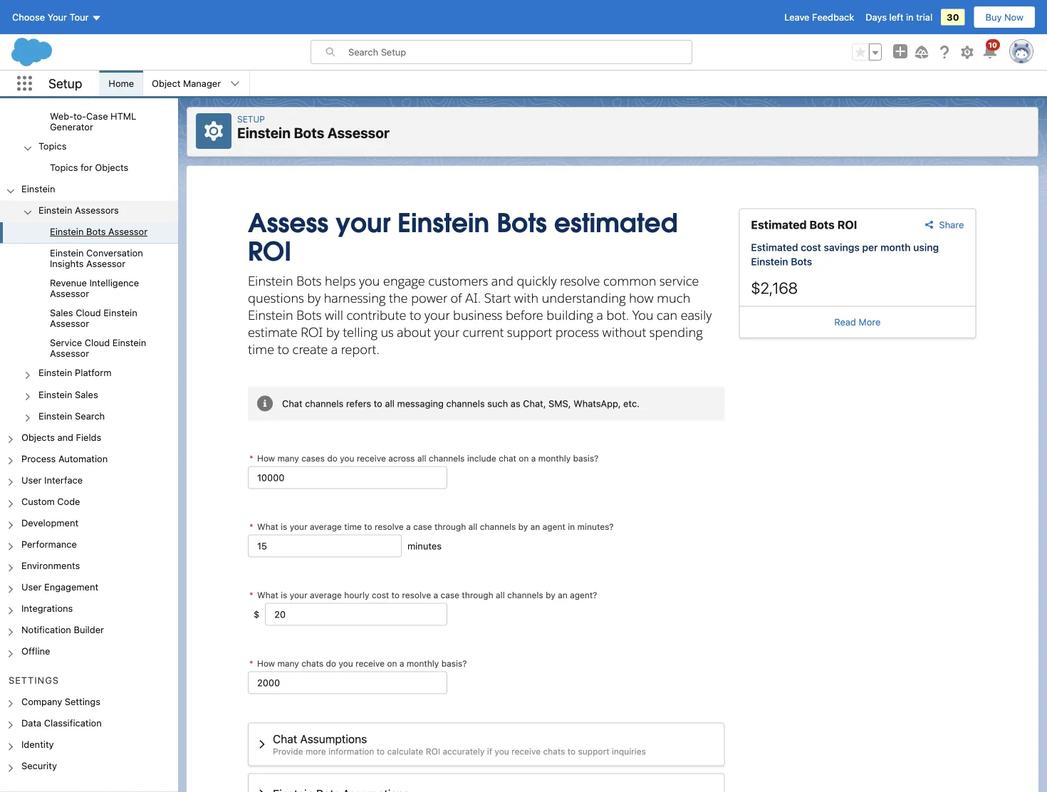 Task type: vqa. For each thing, say whether or not it's contained in the screenshot.
app menu
no



Task type: describe. For each thing, give the bounding box(es) containing it.
web-to-case html generator link
[[50, 111, 178, 132]]

object manager
[[152, 78, 221, 89]]

assessor inside tree item
[[108, 227, 148, 237]]

data classification
[[21, 718, 102, 729]]

bots inside setup einstein bots assessor
[[294, 124, 325, 141]]

builder
[[74, 625, 104, 636]]

environments link
[[21, 561, 80, 574]]

buy now
[[986, 12, 1024, 22]]

home link
[[100, 71, 143, 96]]

insights
[[50, 259, 84, 269]]

einstein bots assessor tree item
[[0, 222, 178, 244]]

object
[[152, 78, 181, 89]]

classification
[[44, 718, 102, 729]]

setup for setup einstein bots assessor
[[237, 114, 265, 124]]

engagement
[[44, 582, 98, 593]]

user interface
[[21, 475, 83, 486]]

automation
[[58, 454, 108, 464]]

process automation link
[[21, 454, 108, 466]]

fields
[[76, 432, 101, 443]]

left
[[890, 12, 904, 22]]

custom code link
[[21, 496, 80, 509]]

cloud for service
[[85, 338, 110, 349]]

einstein sales link
[[38, 389, 98, 402]]

einstein assessors tree item
[[0, 201, 178, 364]]

generator
[[50, 122, 93, 132]]

0 horizontal spatial settings
[[9, 675, 59, 686]]

user for user interface
[[21, 475, 42, 486]]

setup link
[[237, 114, 265, 124]]

einstein link
[[21, 184, 55, 197]]

1 horizontal spatial settings
[[65, 697, 100, 707]]

objects and fields
[[21, 432, 101, 443]]

for
[[81, 162, 93, 173]]

einstein bots assessor
[[50, 227, 148, 237]]

assessor for service cloud einstein assessor
[[50, 349, 89, 359]]

offline link
[[21, 646, 50, 659]]

topics for objects
[[50, 162, 128, 173]]

einstein platform
[[38, 368, 111, 379]]

process
[[21, 454, 56, 464]]

leave
[[785, 12, 810, 22]]

days left in trial
[[866, 12, 933, 22]]

leave feedback
[[785, 12, 855, 22]]

user engagement
[[21, 582, 98, 593]]

user engagement link
[[21, 582, 98, 595]]

security
[[21, 761, 57, 772]]

user interface link
[[21, 475, 83, 488]]

to- for web-to-case html generator
[[73, 111, 86, 122]]

integrations
[[21, 604, 73, 614]]

topics tree item
[[0, 137, 178, 180]]

sales inside einstein sales link
[[75, 389, 98, 400]]

tour
[[70, 12, 89, 22]]

Search Setup text field
[[348, 41, 692, 63]]

search
[[75, 411, 105, 421]]

custom code
[[21, 496, 80, 507]]

buy now button
[[974, 6, 1036, 29]]

offline
[[21, 646, 50, 657]]

notification builder
[[21, 625, 104, 636]]

now
[[1005, 12, 1024, 22]]

choose
[[12, 12, 45, 22]]

security link
[[21, 761, 57, 774]]

revenue intelligence assessor link
[[50, 278, 178, 299]]

objects and fields link
[[21, 432, 101, 445]]

revenue intelligence assessor
[[50, 278, 139, 299]]

choose your tour button
[[11, 6, 102, 29]]

web- for web-to-case html generator
[[50, 111, 73, 122]]

feedback
[[812, 12, 855, 22]]

einstein conversation insights assessor
[[50, 248, 143, 269]]

integrations link
[[21, 604, 73, 616]]

identity
[[21, 739, 54, 750]]

sales cloud einstein assessor
[[50, 308, 137, 329]]

sales cloud einstein assessor link
[[50, 308, 178, 329]]

10
[[989, 41, 998, 49]]

einstein for einstein platform
[[38, 368, 72, 379]]

einstein assessors link
[[38, 205, 119, 218]]

topics for objects link
[[50, 162, 128, 175]]

sales inside sales cloud einstein assessor
[[50, 308, 73, 319]]

einstein for einstein search
[[38, 411, 72, 421]]

assessors
[[75, 205, 119, 216]]

object manager link
[[143, 71, 230, 96]]

in
[[906, 12, 914, 22]]



Task type: locate. For each thing, give the bounding box(es) containing it.
cloud down sales cloud einstein assessor at top
[[85, 338, 110, 349]]

einstein search
[[38, 411, 105, 421]]

1 vertical spatial cloud
[[85, 338, 110, 349]]

assessor inside revenue intelligence assessor
[[50, 289, 89, 299]]

cloud
[[76, 308, 101, 319], [85, 338, 110, 349]]

code
[[57, 496, 80, 507]]

2 user from the top
[[21, 582, 42, 593]]

data
[[21, 718, 41, 729]]

web-to-case
[[50, 90, 108, 100]]

0 vertical spatial user
[[21, 475, 42, 486]]

0 vertical spatial case
[[86, 90, 108, 100]]

einstein up the revenue
[[50, 248, 84, 259]]

assessor inside service cloud einstein assessor
[[50, 349, 89, 359]]

1 horizontal spatial sales
[[75, 389, 98, 400]]

performance link
[[21, 539, 77, 552]]

case for web-to-case
[[86, 90, 108, 100]]

service cloud einstein assessor
[[50, 338, 146, 359]]

user for user engagement
[[21, 582, 42, 593]]

assessor inside sales cloud einstein assessor
[[50, 319, 89, 329]]

settings
[[9, 675, 59, 686], [65, 697, 100, 707]]

1 vertical spatial topics
[[50, 162, 78, 173]]

0 vertical spatial web-
[[50, 90, 73, 100]]

your
[[48, 12, 67, 22]]

settings up company
[[9, 675, 59, 686]]

performance
[[21, 539, 77, 550]]

1 case from the top
[[86, 90, 108, 100]]

manager
[[183, 78, 221, 89]]

user
[[21, 475, 42, 486], [21, 582, 42, 593]]

leave feedback link
[[785, 12, 855, 22]]

1 vertical spatial bots
[[86, 227, 106, 237]]

to- up web-to-case html generator on the top of the page
[[73, 90, 86, 100]]

setup for setup
[[48, 76, 82, 91]]

0 vertical spatial objects
[[95, 162, 128, 173]]

einstein
[[237, 124, 291, 141], [21, 184, 55, 195], [38, 205, 72, 216], [50, 227, 84, 237], [50, 248, 84, 259], [103, 308, 137, 319], [112, 338, 146, 349], [38, 368, 72, 379], [38, 389, 72, 400], [38, 411, 72, 421]]

2 web- from the top
[[50, 111, 73, 122]]

2 case from the top
[[86, 111, 108, 122]]

einstein inside sales cloud einstein assessor
[[103, 308, 137, 319]]

web- for web-to-case
[[50, 90, 73, 100]]

environments
[[21, 561, 80, 571]]

1 vertical spatial settings
[[65, 697, 100, 707]]

0 vertical spatial to-
[[73, 90, 86, 100]]

user inside user interface link
[[21, 475, 42, 486]]

0 vertical spatial cloud
[[76, 308, 101, 319]]

0 vertical spatial topics
[[38, 141, 67, 152]]

0 horizontal spatial sales
[[50, 308, 73, 319]]

0 vertical spatial bots
[[294, 124, 325, 141]]

einstein up objects and fields at bottom left
[[38, 411, 72, 421]]

topics for topics for objects
[[50, 162, 78, 173]]

1 vertical spatial sales
[[75, 389, 98, 400]]

objects right for
[[95, 162, 128, 173]]

0 vertical spatial setup
[[48, 76, 82, 91]]

topics left for
[[50, 162, 78, 173]]

user up the integrations
[[21, 582, 42, 593]]

einstein up einstein search at the left
[[38, 389, 72, 400]]

user up custom on the left bottom
[[21, 475, 42, 486]]

development link
[[21, 518, 78, 531]]

einstein conversation insights assessor link
[[50, 248, 178, 269]]

sales up search
[[75, 389, 98, 400]]

einstein up einstein sales at the left of page
[[38, 368, 72, 379]]

company
[[21, 697, 62, 707]]

settings up classification on the left of the page
[[65, 697, 100, 707]]

1 web- from the top
[[50, 90, 73, 100]]

einstein search link
[[38, 411, 105, 424]]

1 horizontal spatial bots
[[294, 124, 325, 141]]

choose your tour
[[12, 12, 89, 22]]

topics down generator
[[38, 141, 67, 152]]

to- for web-to-case
[[73, 90, 86, 100]]

1 vertical spatial objects
[[21, 432, 55, 443]]

einstein down topics link
[[21, 184, 55, 195]]

custom
[[21, 496, 55, 507]]

topics inside topics for objects link
[[50, 162, 78, 173]]

1 horizontal spatial objects
[[95, 162, 128, 173]]

assessor inside einstein conversation insights assessor
[[86, 259, 125, 269]]

case up web-to-case html generator on the top of the page
[[86, 90, 108, 100]]

einstein for einstein assessors
[[38, 205, 72, 216]]

notification
[[21, 625, 71, 636]]

0 horizontal spatial setup
[[48, 76, 82, 91]]

assessor
[[328, 124, 390, 141], [108, 227, 148, 237], [86, 259, 125, 269], [50, 289, 89, 299], [50, 319, 89, 329], [50, 349, 89, 359]]

cloud inside service cloud einstein assessor
[[85, 338, 110, 349]]

cloud for sales
[[76, 308, 101, 319]]

html
[[111, 111, 136, 122]]

cloud inside sales cloud einstein assessor
[[76, 308, 101, 319]]

bots inside tree item
[[86, 227, 106, 237]]

einstein sales
[[38, 389, 98, 400]]

company settings
[[21, 697, 100, 707]]

bots
[[294, 124, 325, 141], [86, 227, 106, 237]]

1 user from the top
[[21, 475, 42, 486]]

einstein tree item
[[0, 180, 178, 428]]

0 horizontal spatial bots
[[86, 227, 106, 237]]

web- up generator
[[50, 90, 73, 100]]

0 vertical spatial settings
[[9, 675, 59, 686]]

interface
[[44, 475, 83, 486]]

10 button
[[982, 39, 1000, 61]]

data classification link
[[21, 718, 102, 731]]

1 vertical spatial to-
[[73, 111, 86, 122]]

1 vertical spatial user
[[21, 582, 42, 593]]

einstein inside einstein conversation insights assessor
[[50, 248, 84, 259]]

assessor for sales cloud einstein assessor
[[50, 319, 89, 329]]

1 horizontal spatial setup
[[237, 114, 265, 124]]

setup einstein bots assessor
[[237, 114, 390, 141]]

einstein down setup link
[[237, 124, 291, 141]]

case for web-to-case html generator
[[86, 111, 108, 122]]

case inside web-to-case link
[[86, 90, 108, 100]]

setup tree tree
[[0, 0, 178, 792]]

0 horizontal spatial objects
[[21, 432, 55, 443]]

assessor inside setup einstein bots assessor
[[328, 124, 390, 141]]

web- inside web-to-case html generator
[[50, 111, 73, 122]]

company settings link
[[21, 697, 100, 709]]

assessor for einstein conversation insights assessor
[[86, 259, 125, 269]]

to- inside web-to-case html generator
[[73, 111, 86, 122]]

home
[[109, 78, 134, 89]]

objects inside topics tree item
[[95, 162, 128, 173]]

cloud down revenue intelligence assessor
[[76, 308, 101, 319]]

case inside web-to-case html generator
[[86, 111, 108, 122]]

revenue
[[50, 278, 87, 289]]

0 vertical spatial sales
[[50, 308, 73, 319]]

einstein for einstein sales
[[38, 389, 72, 400]]

topics for topics link
[[38, 141, 67, 152]]

intelligence
[[89, 278, 139, 289]]

topics
[[38, 141, 67, 152], [50, 162, 78, 173]]

to-
[[73, 90, 86, 100], [73, 111, 86, 122]]

web- inside web-to-case link
[[50, 90, 73, 100]]

assessor for setup einstein bots assessor
[[328, 124, 390, 141]]

30
[[947, 12, 959, 22]]

group containing einstein bots assessor
[[0, 222, 178, 364]]

web-to-case html generator
[[50, 111, 136, 132]]

objects up process
[[21, 432, 55, 443]]

notification builder link
[[21, 625, 104, 638]]

and
[[57, 432, 73, 443]]

einstein platform link
[[38, 368, 111, 381]]

topics link
[[38, 141, 67, 154]]

einstein for einstein bots assessor
[[50, 227, 84, 237]]

einstein inside setup einstein bots assessor
[[237, 124, 291, 141]]

einstein down einstein link
[[38, 205, 72, 216]]

sales
[[50, 308, 73, 319], [75, 389, 98, 400]]

user inside user engagement link
[[21, 582, 42, 593]]

conversation
[[86, 248, 143, 259]]

1 vertical spatial case
[[86, 111, 108, 122]]

einstein down the sales cloud einstein assessor link
[[112, 338, 146, 349]]

einstein inside service cloud einstein assessor
[[112, 338, 146, 349]]

einstein for einstein conversation insights assessor
[[50, 248, 84, 259]]

web-to-case link
[[50, 90, 108, 102]]

days
[[866, 12, 887, 22]]

platform
[[75, 368, 111, 379]]

to- down web-to-case link
[[73, 111, 86, 122]]

identity link
[[21, 739, 54, 752]]

group
[[0, 0, 178, 180], [0, 0, 178, 137], [852, 43, 882, 61], [0, 201, 178, 428], [0, 222, 178, 364]]

einstein for einstein link
[[21, 184, 55, 195]]

buy
[[986, 12, 1002, 22]]

einstein assessors
[[38, 205, 119, 216]]

web-
[[50, 90, 73, 100], [50, 111, 73, 122]]

einstein down revenue intelligence assessor link
[[103, 308, 137, 319]]

web- down web-to-case link
[[50, 111, 73, 122]]

service cloud einstein assessor link
[[50, 338, 178, 359]]

1 vertical spatial setup
[[237, 114, 265, 124]]

einstein down the einstein assessors link
[[50, 227, 84, 237]]

sales up service
[[50, 308, 73, 319]]

1 vertical spatial web-
[[50, 111, 73, 122]]

case left html
[[86, 111, 108, 122]]

2 to- from the top
[[73, 111, 86, 122]]

group containing einstein assessors
[[0, 201, 178, 428]]

process automation
[[21, 454, 108, 464]]

setup inside setup einstein bots assessor
[[237, 114, 265, 124]]

trial
[[916, 12, 933, 22]]

service
[[50, 338, 82, 349]]

1 to- from the top
[[73, 90, 86, 100]]



